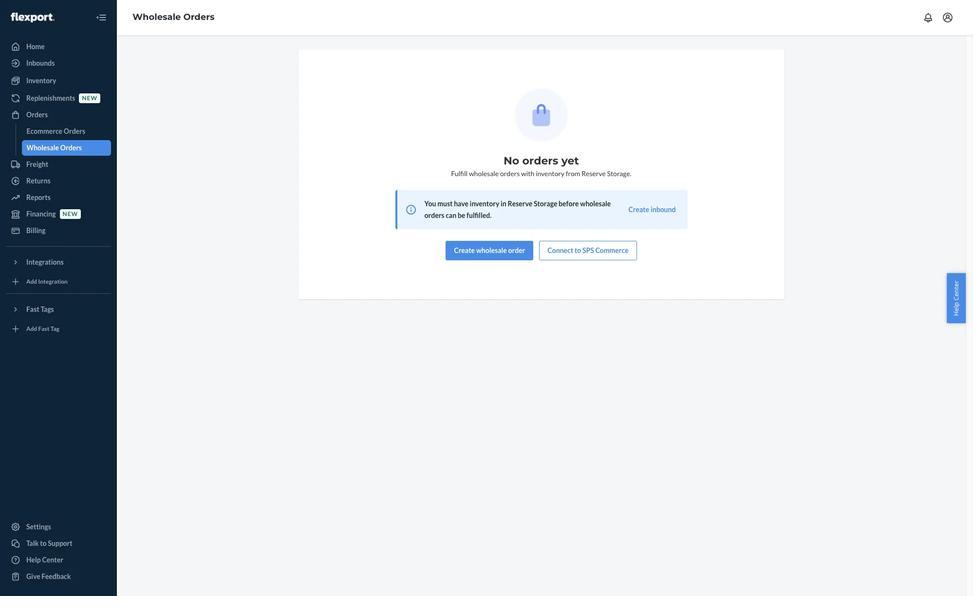Task type: describe. For each thing, give the bounding box(es) containing it.
before
[[559, 200, 579, 208]]

talk to support
[[26, 540, 72, 548]]

create wholesale order button
[[446, 241, 534, 261]]

be
[[458, 211, 466, 220]]

settings
[[26, 523, 51, 532]]

help center button
[[948, 273, 966, 323]]

add integration
[[26, 278, 68, 286]]

can
[[446, 211, 457, 220]]

0 horizontal spatial wholesale orders link
[[22, 140, 111, 156]]

talk to support button
[[6, 537, 111, 552]]

replenishments
[[26, 94, 75, 102]]

talk
[[26, 540, 39, 548]]

flexport logo image
[[11, 13, 54, 22]]

integration
[[38, 278, 68, 286]]

add fast tag link
[[6, 322, 111, 337]]

tag
[[51, 326, 59, 333]]

fulfill
[[451, 170, 468, 178]]

with
[[521, 170, 535, 178]]

inventory inside no orders yet fulfill wholesale orders with inventory from reserve storage.
[[536, 170, 565, 178]]

connect
[[548, 247, 574, 255]]

home link
[[6, 39, 111, 55]]

inventory
[[26, 77, 56, 85]]

1 vertical spatial wholesale orders
[[27, 144, 82, 152]]

inbound
[[651, 206, 676, 214]]

fast tags button
[[6, 302, 111, 318]]

help inside button
[[952, 302, 961, 316]]

give
[[26, 573, 40, 581]]

0 horizontal spatial center
[[42, 556, 63, 565]]

1 horizontal spatial wholesale
[[133, 12, 181, 22]]

billing link
[[6, 223, 111, 239]]

close navigation image
[[96, 12, 107, 23]]

orders inside ecommerce orders link
[[64, 127, 85, 135]]

create inbound button
[[629, 205, 676, 215]]

add for add fast tag
[[26, 326, 37, 333]]

you
[[425, 200, 436, 208]]

to for sps
[[575, 247, 581, 255]]

center inside button
[[952, 281, 961, 301]]

add for add integration
[[26, 278, 37, 286]]

no orders yet fulfill wholesale orders with inventory from reserve storage.
[[451, 154, 632, 178]]

you must have inventory in reserve storage before wholesale orders can be fulfilled.
[[425, 200, 611, 220]]

wholesale inside button
[[476, 247, 507, 255]]

reports
[[26, 193, 51, 202]]

create wholesale order link
[[446, 241, 534, 261]]

help center link
[[6, 553, 111, 569]]

1 horizontal spatial wholesale orders link
[[133, 12, 215, 22]]

1 horizontal spatial wholesale orders
[[133, 12, 215, 22]]

to for support
[[40, 540, 47, 548]]

connect to sps commerce
[[548, 247, 629, 255]]

from
[[566, 170, 581, 178]]

returns link
[[6, 173, 111, 189]]



Task type: vqa. For each thing, say whether or not it's contained in the screenshot.
Talk to Support
yes



Task type: locate. For each thing, give the bounding box(es) containing it.
inventory
[[536, 170, 565, 178], [470, 200, 500, 208]]

1 horizontal spatial inventory
[[536, 170, 565, 178]]

fast
[[26, 306, 39, 314], [38, 326, 49, 333]]

orders up with
[[523, 154, 559, 168]]

feedback
[[42, 573, 71, 581]]

1 vertical spatial help
[[26, 556, 41, 565]]

0 vertical spatial create
[[629, 206, 650, 214]]

0 vertical spatial help center
[[952, 281, 961, 316]]

tags
[[41, 306, 54, 314]]

0 horizontal spatial create
[[454, 247, 475, 255]]

support
[[48, 540, 72, 548]]

to right talk
[[40, 540, 47, 548]]

connect to sps commerce link
[[540, 241, 637, 261]]

0 vertical spatial wholesale orders link
[[133, 12, 215, 22]]

no
[[504, 154, 520, 168]]

0 vertical spatial wholesale
[[133, 12, 181, 22]]

reserve
[[582, 170, 606, 178], [508, 200, 533, 208]]

1 horizontal spatial center
[[952, 281, 961, 301]]

integrations
[[26, 258, 64, 267]]

orders inside you must have inventory in reserve storage before wholesale orders can be fulfilled.
[[425, 211, 445, 220]]

1 horizontal spatial new
[[82, 95, 97, 102]]

ecommerce orders
[[27, 127, 85, 135]]

0 vertical spatial wholesale orders
[[133, 12, 215, 22]]

new down reports link
[[63, 211, 78, 218]]

0 horizontal spatial reserve
[[508, 200, 533, 208]]

wholesale
[[469, 170, 499, 178], [581, 200, 611, 208], [476, 247, 507, 255]]

create inbound
[[629, 206, 676, 214]]

1 vertical spatial new
[[63, 211, 78, 218]]

1 vertical spatial wholesale
[[581, 200, 611, 208]]

have
[[454, 200, 469, 208]]

wholesale
[[133, 12, 181, 22], [27, 144, 59, 152]]

0 vertical spatial to
[[575, 247, 581, 255]]

reserve inside you must have inventory in reserve storage before wholesale orders can be fulfilled.
[[508, 200, 533, 208]]

give feedback button
[[6, 570, 111, 585]]

orders
[[183, 12, 215, 22], [26, 111, 48, 119], [64, 127, 85, 135], [60, 144, 82, 152]]

0 vertical spatial wholesale
[[469, 170, 499, 178]]

1 vertical spatial fast
[[38, 326, 49, 333]]

connect to sps commerce button
[[540, 241, 637, 261]]

settings link
[[6, 520, 111, 536]]

new for financing
[[63, 211, 78, 218]]

integrations button
[[6, 255, 111, 270]]

freight
[[26, 160, 48, 169]]

reserve inside no orders yet fulfill wholesale orders with inventory from reserve storage.
[[582, 170, 606, 178]]

create inside button
[[454, 247, 475, 255]]

inventory link
[[6, 73, 111, 89]]

returns
[[26, 177, 51, 185]]

fast left "tags"
[[26, 306, 39, 314]]

1 vertical spatial wholesale
[[27, 144, 59, 152]]

0 horizontal spatial help center
[[26, 556, 63, 565]]

to left sps
[[575, 247, 581, 255]]

reports link
[[6, 190, 111, 206]]

0 vertical spatial add
[[26, 278, 37, 286]]

add
[[26, 278, 37, 286], [26, 326, 37, 333]]

orders inside 'orders' link
[[26, 111, 48, 119]]

1 vertical spatial inventory
[[470, 200, 500, 208]]

0 horizontal spatial inventory
[[470, 200, 500, 208]]

new up 'orders' link
[[82, 95, 97, 102]]

orders inside wholesale orders link
[[60, 144, 82, 152]]

orders down you
[[425, 211, 445, 220]]

wholesale orders
[[133, 12, 215, 22], [27, 144, 82, 152]]

must
[[438, 200, 453, 208]]

create
[[629, 206, 650, 214], [454, 247, 475, 255]]

1 horizontal spatial to
[[575, 247, 581, 255]]

0 vertical spatial inventory
[[536, 170, 565, 178]]

open notifications image
[[923, 12, 935, 23]]

commerce
[[596, 247, 629, 255]]

help center inside button
[[952, 281, 961, 316]]

create down be at the left
[[454, 247, 475, 255]]

0 horizontal spatial help
[[26, 556, 41, 565]]

reserve right "in"
[[508, 200, 533, 208]]

0 vertical spatial center
[[952, 281, 961, 301]]

2 add from the top
[[26, 326, 37, 333]]

create for create wholesale order
[[454, 247, 475, 255]]

2 vertical spatial wholesale
[[476, 247, 507, 255]]

1 horizontal spatial help
[[952, 302, 961, 316]]

billing
[[26, 227, 46, 235]]

0 horizontal spatial wholesale orders
[[27, 144, 82, 152]]

to
[[575, 247, 581, 255], [40, 540, 47, 548]]

2 horizontal spatial orders
[[523, 154, 559, 168]]

wholesale left order
[[476, 247, 507, 255]]

wholesale inside you must have inventory in reserve storage before wholesale orders can be fulfilled.
[[581, 200, 611, 208]]

1 add from the top
[[26, 278, 37, 286]]

orders
[[523, 154, 559, 168], [500, 170, 520, 178], [425, 211, 445, 220]]

0 horizontal spatial wholesale
[[27, 144, 59, 152]]

0 vertical spatial help
[[952, 302, 961, 316]]

add down fast tags
[[26, 326, 37, 333]]

fast inside dropdown button
[[26, 306, 39, 314]]

yet
[[562, 154, 579, 168]]

0 vertical spatial reserve
[[582, 170, 606, 178]]

in
[[501, 200, 507, 208]]

sps
[[583, 247, 594, 255]]

inventory up "fulfilled."
[[470, 200, 500, 208]]

add fast tag
[[26, 326, 59, 333]]

open account menu image
[[942, 12, 954, 23]]

to inside button
[[575, 247, 581, 255]]

orders link
[[6, 107, 111, 123]]

storage.
[[607, 170, 632, 178]]

empty list image
[[515, 89, 568, 142]]

freight link
[[6, 157, 111, 173]]

0 horizontal spatial new
[[63, 211, 78, 218]]

wholesale inside no orders yet fulfill wholesale orders with inventory from reserve storage.
[[469, 170, 499, 178]]

help center
[[952, 281, 961, 316], [26, 556, 63, 565]]

inbounds link
[[6, 56, 111, 71]]

0 horizontal spatial orders
[[425, 211, 445, 220]]

0 horizontal spatial to
[[40, 540, 47, 548]]

fulfilled.
[[467, 211, 492, 220]]

order
[[508, 247, 525, 255]]

give feedback
[[26, 573, 71, 581]]

ecommerce
[[27, 127, 62, 135]]

inventory inside you must have inventory in reserve storage before wholesale orders can be fulfilled.
[[470, 200, 500, 208]]

reserve right from
[[582, 170, 606, 178]]

fast tags
[[26, 306, 54, 314]]

wholesale orders link
[[133, 12, 215, 22], [22, 140, 111, 156]]

1 horizontal spatial orders
[[500, 170, 520, 178]]

1 vertical spatial create
[[454, 247, 475, 255]]

0 vertical spatial new
[[82, 95, 97, 102]]

inbounds
[[26, 59, 55, 67]]

1 vertical spatial reserve
[[508, 200, 533, 208]]

new for replenishments
[[82, 95, 97, 102]]

center
[[952, 281, 961, 301], [42, 556, 63, 565]]

financing
[[26, 210, 56, 218]]

create left inbound
[[629, 206, 650, 214]]

to inside button
[[40, 540, 47, 548]]

1 horizontal spatial reserve
[[582, 170, 606, 178]]

1 vertical spatial wholesale orders link
[[22, 140, 111, 156]]

home
[[26, 42, 45, 51]]

add integration link
[[6, 274, 111, 290]]

inventory right with
[[536, 170, 565, 178]]

create inside 'button'
[[629, 206, 650, 214]]

ecommerce orders link
[[22, 124, 111, 139]]

add inside 'link'
[[26, 278, 37, 286]]

1 vertical spatial to
[[40, 540, 47, 548]]

new
[[82, 95, 97, 102], [63, 211, 78, 218]]

create wholesale order
[[454, 247, 525, 255]]

1 vertical spatial orders
[[500, 170, 520, 178]]

create for create inbound
[[629, 206, 650, 214]]

1 vertical spatial help center
[[26, 556, 63, 565]]

storage
[[534, 200, 558, 208]]

wholesale right before in the top of the page
[[581, 200, 611, 208]]

fast left tag
[[38, 326, 49, 333]]

0 vertical spatial fast
[[26, 306, 39, 314]]

1 vertical spatial center
[[42, 556, 63, 565]]

0 vertical spatial orders
[[523, 154, 559, 168]]

orders down no
[[500, 170, 520, 178]]

wholesale right fulfill
[[469, 170, 499, 178]]

1 horizontal spatial help center
[[952, 281, 961, 316]]

add left integration at top left
[[26, 278, 37, 286]]

1 vertical spatial add
[[26, 326, 37, 333]]

1 horizontal spatial create
[[629, 206, 650, 214]]

2 vertical spatial orders
[[425, 211, 445, 220]]

help
[[952, 302, 961, 316], [26, 556, 41, 565]]



